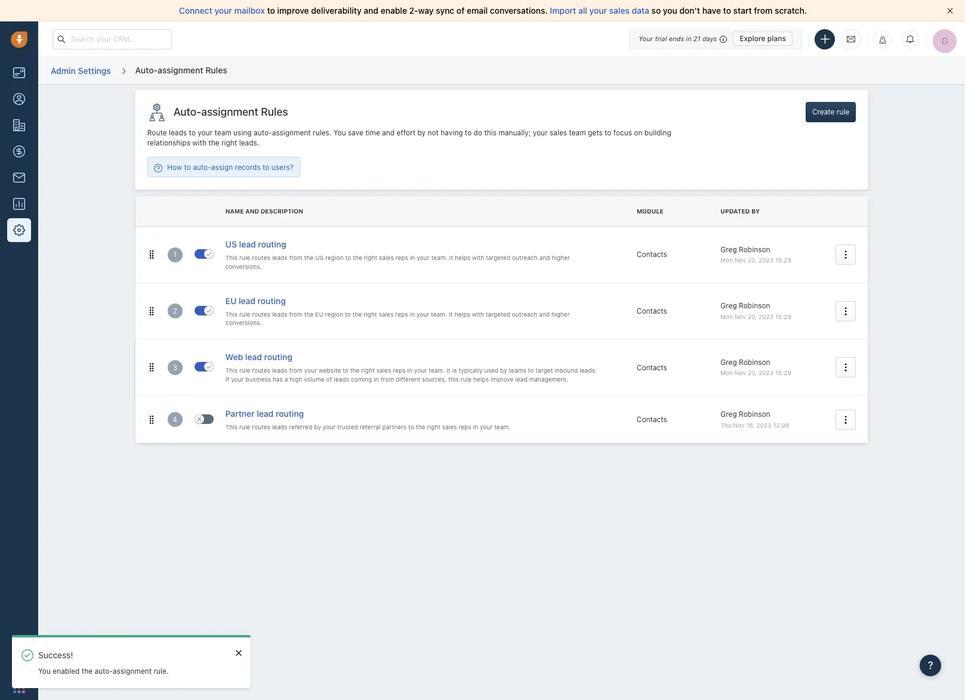 Task type: vqa. For each thing, say whether or not it's contained in the screenshot.
Integrate apps with CRM
no



Task type: describe. For each thing, give the bounding box(es) containing it.
lead for eu lead routing
[[239, 296, 255, 306]]

right inside the partner lead routing this rule routes leads referred by your trusted referral partners to the right sales reps in your team.
[[427, 424, 440, 431]]

route
[[147, 128, 167, 137]]

2 vertical spatial auto-
[[95, 667, 113, 676]]

move image for web lead routing
[[147, 364, 156, 372]]

inbound
[[555, 367, 578, 374]]

sales inside the route leads to your team using auto-assignment rules. you save time and effort by not having to do this manually; your sales team gets to focus on building relationships with the right leads.
[[550, 128, 567, 137]]

routes for eu
[[252, 311, 270, 318]]

mon for us lead routing
[[721, 257, 733, 264]]

this for partner
[[225, 424, 238, 431]]

business
[[246, 376, 271, 383]]

higher for us lead routing
[[552, 254, 570, 262]]

connect
[[179, 5, 212, 16]]

scratch.
[[775, 5, 807, 16]]

with for us lead routing
[[472, 254, 484, 262]]

partner lead routing this rule routes leads referred by your trusted referral partners to the right sales reps in your team.
[[225, 409, 511, 431]]

this inside web lead routing this rule routes leads from your website to the right sales reps in your team. it is typically used by teams to target inbound leads. if your business has a high volume of leads coming in from different sources, this rule helps improve lead management.
[[448, 376, 459, 383]]

2023 for partner lead routing
[[756, 422, 771, 429]]

having
[[441, 128, 463, 137]]

module
[[637, 208, 664, 215]]

us lead routing link
[[225, 239, 286, 253]]

website
[[319, 367, 341, 374]]

referral
[[360, 424, 381, 431]]

from for web lead routing
[[289, 367, 303, 374]]

explore plans
[[740, 34, 786, 43]]

used
[[485, 367, 498, 374]]

conversions. for eu
[[225, 319, 262, 327]]

greg robinson thu nov 16, 2023 12:08
[[721, 410, 789, 429]]

targeted for eu lead routing
[[486, 311, 510, 318]]

robinson for partner lead routing
[[739, 410, 770, 419]]

rule for web lead routing
[[239, 367, 250, 374]]

improve inside web lead routing this rule routes leads from your website to the right sales reps in your team. it is typically used by teams to target inbound leads. if your business has a high volume of leads coming in from different sources, this rule helps improve lead management.
[[491, 376, 514, 383]]

lead for partner lead routing
[[257, 409, 274, 419]]

import all your sales data link
[[550, 5, 652, 16]]

0 horizontal spatial improve
[[277, 5, 309, 16]]

name
[[225, 208, 244, 215]]

what's new image
[[879, 36, 887, 44]]

reps inside web lead routing this rule routes leads from your website to the right sales reps in your team. it is typically used by teams to target inbound leads. if your business has a high volume of leads coming in from different sources, this rule helps improve lead management.
[[393, 367, 406, 374]]

reps inside us lead routing this rule routes leads from the us region to the right sales reps in your team.  it helps with targeted outreach and higher conversions.
[[396, 254, 408, 262]]

description
[[261, 208, 303, 215]]

in inside eu lead routing this rule routes leads from the eu region to the right sales reps in your team. it helps with targeted outreach and higher conversions.
[[410, 311, 415, 318]]

sync
[[436, 5, 454, 16]]

have
[[702, 5, 721, 16]]

time
[[365, 128, 380, 137]]

from for eu lead routing
[[289, 311, 303, 318]]

how
[[167, 163, 182, 172]]

building
[[645, 128, 671, 137]]

has
[[273, 376, 283, 383]]

leads for web lead routing
[[272, 367, 287, 374]]

eu lead routing this rule routes leads from the eu region to the right sales reps in your team. it helps with targeted outreach and higher conversions.
[[225, 296, 570, 327]]

in up different
[[407, 367, 412, 374]]

your inside eu lead routing this rule routes leads from the eu region to the right sales reps in your team. it helps with targeted outreach and higher conversions.
[[417, 311, 429, 318]]

route leads to your team using auto-assignment rules. you save time and effort by not having to do this manually; your sales team gets to focus on building relationships with the right leads.
[[147, 128, 671, 148]]

routing for partner lead routing
[[276, 409, 304, 419]]

reps inside eu lead routing this rule routes leads from the eu region to the right sales reps in your team. it helps with targeted outreach and higher conversions.
[[395, 311, 408, 318]]

2
[[173, 307, 177, 316]]

leads. inside the route leads to your team using auto-assignment rules. you save time and effort by not having to do this manually; your sales team gets to focus on building relationships with the right leads.
[[239, 139, 259, 148]]

on
[[634, 128, 643, 137]]

volume
[[304, 376, 324, 383]]

conversions. for us
[[225, 263, 262, 270]]

all
[[578, 5, 587, 16]]

team. inside us lead routing this rule routes leads from the us region to the right sales reps in your team.  it helps with targeted outreach and higher conversions.
[[431, 254, 447, 262]]

typically
[[459, 367, 483, 374]]

close image
[[947, 8, 953, 14]]

routing for us lead routing
[[258, 240, 286, 250]]

your right all
[[590, 5, 607, 16]]

1 team from the left
[[215, 128, 231, 137]]

in inside the partner lead routing this rule routes leads referred by your trusted referral partners to the right sales reps in your team.
[[473, 424, 478, 431]]

15:29 for eu lead routing
[[775, 313, 791, 320]]

by right updated
[[752, 208, 760, 215]]

enable
[[381, 5, 407, 16]]

not
[[428, 128, 439, 137]]

admin settings
[[51, 66, 111, 76]]

contacts for partner lead routing
[[637, 415, 667, 424]]

your down used
[[480, 424, 493, 431]]

create rule
[[812, 107, 850, 116]]

outreach for us lead routing
[[512, 254, 538, 262]]

trial
[[655, 35, 667, 42]]

your up volume
[[304, 367, 317, 374]]

lead for us lead routing
[[239, 240, 256, 250]]

tick image for us
[[206, 252, 211, 257]]

target
[[536, 367, 553, 374]]

1 vertical spatial us
[[315, 254, 324, 262]]

1 vertical spatial auto-assignment rules
[[174, 106, 288, 118]]

you
[[663, 5, 677, 16]]

in inside us lead routing this rule routes leads from the us region to the right sales reps in your team.  it helps with targeted outreach and higher conversions.
[[410, 254, 415, 262]]

right inside eu lead routing this rule routes leads from the eu region to the right sales reps in your team. it helps with targeted outreach and higher conversions.
[[364, 311, 377, 318]]

greg for eu lead routing
[[721, 302, 737, 311]]

don't
[[680, 5, 700, 16]]

your left mailbox
[[215, 5, 232, 16]]

1 horizontal spatial of
[[457, 5, 465, 16]]

web
[[225, 352, 243, 363]]

assign
[[211, 163, 233, 172]]

rules.
[[313, 128, 332, 137]]

outreach for eu lead routing
[[512, 311, 537, 318]]

from for us lead routing
[[289, 254, 303, 262]]

21
[[693, 35, 701, 42]]

contacts for us lead routing
[[637, 250, 667, 259]]

rule for us lead routing
[[239, 254, 250, 262]]

send email image
[[847, 34, 855, 44]]

success!
[[38, 651, 73, 661]]

20, for eu lead routing
[[748, 313, 757, 320]]

updated
[[721, 208, 750, 215]]

team. inside eu lead routing this rule routes leads from the eu region to the right sales reps in your team. it helps with targeted outreach and higher conversions.
[[431, 311, 447, 318]]

routes for partner
[[252, 424, 270, 431]]

trusted
[[337, 424, 358, 431]]

move image for eu lead routing
[[147, 307, 156, 316]]

routes for us
[[252, 254, 270, 262]]

move image
[[147, 416, 156, 424]]

close image
[[197, 417, 202, 422]]

conversations.
[[490, 5, 548, 16]]

0 vertical spatial rules
[[205, 65, 227, 75]]

your right manually;
[[533, 128, 548, 137]]

users?
[[271, 163, 294, 172]]

web lead routing this rule routes leads from your website to the right sales reps in your team. it is typically used by teams to target inbound leads. if your business has a high volume of leads coming in from different sources, this rule helps improve lead management.
[[225, 352, 597, 383]]

how to auto-assign records to users?
[[167, 163, 294, 172]]

create
[[812, 107, 835, 116]]

close image
[[236, 650, 242, 657]]

mailbox
[[234, 5, 265, 16]]

records
[[235, 163, 261, 172]]

Search your CRM... text field
[[53, 29, 172, 49]]

0 horizontal spatial eu
[[225, 296, 237, 306]]

2023 for us lead routing
[[759, 257, 774, 264]]

settings
[[78, 66, 111, 76]]

relationships
[[147, 139, 190, 148]]

it inside web lead routing this rule routes leads from your website to the right sales reps in your team. it is typically used by teams to target inbound leads. if your business has a high volume of leads coming in from different sources, this rule helps improve lead management.
[[447, 367, 450, 374]]

with for eu lead routing
[[472, 311, 484, 318]]

eu lead routing link
[[225, 295, 286, 309]]

right inside the route leads to your team using auto-assignment rules. you save time and effort by not having to do this manually; your sales team gets to focus on building relationships with the right leads.
[[221, 139, 237, 148]]

right inside us lead routing this rule routes leads from the us region to the right sales reps in your team.  it helps with targeted outreach and higher conversions.
[[364, 254, 377, 262]]

connect your mailbox link
[[179, 5, 267, 16]]

sales left 'data'
[[609, 5, 630, 16]]

ends
[[669, 35, 684, 42]]

greg for us lead routing
[[721, 245, 737, 254]]

updated by
[[721, 208, 760, 215]]

nov for us lead routing
[[735, 257, 746, 264]]

to inside the partner lead routing this rule routes leads referred by your trusted referral partners to the right sales reps in your team.
[[408, 424, 414, 431]]

a
[[285, 376, 288, 383]]

phone image
[[13, 655, 25, 667]]

days
[[702, 35, 717, 42]]

contacts for eu lead routing
[[637, 307, 667, 316]]

partner
[[225, 409, 255, 419]]

from right start
[[754, 5, 773, 16]]

0 vertical spatial us
[[225, 240, 237, 250]]

start
[[733, 5, 752, 16]]

connect your mailbox to improve deliverability and enable 2-way sync of email conversations. import all your sales data so you don't have to start from scratch.
[[179, 5, 807, 16]]

manually;
[[499, 128, 531, 137]]

effort
[[397, 128, 415, 137]]

create rule button
[[806, 102, 856, 122]]

admin settings link
[[50, 61, 111, 80]]

region for eu lead routing
[[325, 311, 343, 318]]

focus
[[614, 128, 632, 137]]

2-
[[409, 5, 418, 16]]

partner lead routing link
[[225, 408, 304, 422]]

2 team from the left
[[569, 128, 586, 137]]

this inside the route leads to your team using auto-assignment rules. you save time and effort by not having to do this manually; your sales team gets to focus on building relationships with the right leads.
[[484, 128, 497, 137]]

different
[[396, 376, 420, 383]]



Task type: locate. For each thing, give the bounding box(es) containing it.
routing up has
[[264, 352, 292, 363]]

2 vertical spatial move image
[[147, 364, 156, 372]]

robinson for web lead routing
[[739, 358, 770, 367]]

0 vertical spatial tick image
[[206, 252, 211, 257]]

tick image for web
[[206, 365, 211, 370]]

0 horizontal spatial team
[[215, 128, 231, 137]]

tick image for eu
[[206, 308, 211, 313]]

sources,
[[422, 376, 447, 383]]

4 routes from the top
[[252, 424, 270, 431]]

management.
[[529, 376, 568, 383]]

3 greg from the top
[[721, 358, 737, 367]]

this inside eu lead routing this rule routes leads from the eu region to the right sales reps in your team. it helps with targeted outreach and higher conversions.
[[225, 311, 238, 318]]

routes inside the partner lead routing this rule routes leads referred by your trusted referral partners to the right sales reps in your team.
[[252, 424, 270, 431]]

explore plans link
[[733, 32, 793, 46]]

so
[[652, 5, 661, 16]]

it for eu lead routing
[[449, 311, 453, 318]]

it inside eu lead routing this rule routes leads from the eu region to the right sales reps in your team. it helps with targeted outreach and higher conversions.
[[449, 311, 453, 318]]

routing up referred
[[276, 409, 304, 419]]

3 20, from the top
[[748, 370, 757, 377]]

2 20, from the top
[[748, 313, 757, 320]]

reps down the typically
[[459, 424, 471, 431]]

with inside eu lead routing this rule routes leads from the eu region to the right sales reps in your team. it helps with targeted outreach and higher conversions.
[[472, 311, 484, 318]]

1 horizontal spatial auto-
[[174, 106, 201, 118]]

4 contacts from the top
[[637, 415, 667, 424]]

mon
[[721, 257, 733, 264], [721, 313, 733, 320], [721, 370, 733, 377]]

rule for eu lead routing
[[239, 311, 250, 318]]

move image left the 3
[[147, 364, 156, 372]]

teams
[[509, 367, 526, 374]]

1 horizontal spatial improve
[[491, 376, 514, 383]]

rule inside the partner lead routing this rule routes leads referred by your trusted referral partners to the right sales reps in your team.
[[239, 424, 250, 431]]

of right the sync
[[457, 5, 465, 16]]

sales up web lead routing this rule routes leads from your website to the right sales reps in your team. it is typically used by teams to target inbound leads. if your business has a high volume of leads coming in from different sources, this rule helps improve lead management.
[[379, 311, 394, 318]]

freshworks switcher image
[[13, 682, 25, 694]]

it inside us lead routing this rule routes leads from the us region to the right sales reps in your team.  it helps with targeted outreach and higher conversions.
[[449, 254, 453, 262]]

routing for eu lead routing
[[258, 296, 286, 306]]

your inside us lead routing this rule routes leads from the us region to the right sales reps in your team.  it helps with targeted outreach and higher conversions.
[[417, 254, 430, 262]]

in left the 21
[[686, 35, 692, 42]]

your up eu lead routing this rule routes leads from the eu region to the right sales reps in your team. it helps with targeted outreach and higher conversions.
[[417, 254, 430, 262]]

auto- inside the route leads to your team using auto-assignment rules. you save time and effort by not having to do this manually; your sales team gets to focus on building relationships with the right leads.
[[254, 128, 272, 137]]

you left the save at the top left of page
[[334, 128, 346, 137]]

2 conversions. from the top
[[225, 319, 262, 327]]

lead right partner
[[257, 409, 274, 419]]

lead inside us lead routing this rule routes leads from the us region to the right sales reps in your team.  it helps with targeted outreach and higher conversions.
[[239, 240, 256, 250]]

thu
[[721, 422, 732, 429]]

0 horizontal spatial of
[[326, 376, 332, 383]]

routes down us lead routing link
[[252, 254, 270, 262]]

you enabled the auto-assignment rule.
[[38, 667, 169, 676]]

auto-assignment rules
[[135, 65, 227, 75], [174, 106, 288, 118]]

1 vertical spatial it
[[449, 311, 453, 318]]

3 this from the top
[[225, 367, 238, 374]]

4 greg from the top
[[721, 410, 737, 419]]

2 vertical spatial it
[[447, 367, 450, 374]]

and
[[364, 5, 378, 16], [382, 128, 395, 137], [245, 208, 259, 215], [539, 254, 550, 262], [539, 311, 550, 318]]

0 vertical spatial of
[[457, 5, 465, 16]]

higher inside eu lead routing this rule routes leads from the eu region to the right sales reps in your team. it helps with targeted outreach and higher conversions.
[[552, 311, 570, 318]]

2 15:29 from the top
[[775, 313, 791, 320]]

robinson for eu lead routing
[[739, 302, 770, 311]]

1 vertical spatial helps
[[455, 311, 470, 318]]

1 vertical spatial tick image
[[206, 308, 211, 313]]

team left gets at the top of the page
[[569, 128, 586, 137]]

leads inside the partner lead routing this rule routes leads referred by your trusted referral partners to the right sales reps in your team.
[[272, 424, 287, 431]]

tick image right 2 on the top
[[206, 308, 211, 313]]

2 tick image from the top
[[206, 308, 211, 313]]

from inside eu lead routing this rule routes leads from the eu region to the right sales reps in your team. it helps with targeted outreach and higher conversions.
[[289, 311, 303, 318]]

1 contacts from the top
[[637, 250, 667, 259]]

routes
[[252, 254, 270, 262], [252, 311, 270, 318], [252, 367, 270, 374], [252, 424, 270, 431]]

routing inside the partner lead routing this rule routes leads referred by your trusted referral partners to the right sales reps in your team.
[[276, 409, 304, 419]]

leads inside eu lead routing this rule routes leads from the eu region to the right sales reps in your team. it helps with targeted outreach and higher conversions.
[[272, 311, 287, 318]]

0 horizontal spatial rules
[[205, 65, 227, 75]]

1 vertical spatial outreach
[[512, 311, 537, 318]]

outreach inside eu lead routing this rule routes leads from the eu region to the right sales reps in your team. it helps with targeted outreach and higher conversions.
[[512, 311, 537, 318]]

this
[[484, 128, 497, 137], [448, 376, 459, 383]]

of inside web lead routing this rule routes leads from your website to the right sales reps in your team. it is typically used by teams to target inbound leads. if your business has a high volume of leads coming in from different sources, this rule helps improve lead management.
[[326, 376, 332, 383]]

eu up website at the bottom left
[[315, 311, 323, 318]]

auto- right enabled
[[95, 667, 113, 676]]

this up the if
[[225, 367, 238, 374]]

region for us lead routing
[[325, 254, 344, 262]]

1 greg robinson mon nov 20, 2023 15:29 from the top
[[721, 245, 791, 264]]

auto-
[[254, 128, 272, 137], [193, 163, 211, 172], [95, 667, 113, 676]]

mon for eu lead routing
[[721, 313, 733, 320]]

1 horizontal spatial this
[[484, 128, 497, 137]]

import
[[550, 5, 576, 16]]

2 vertical spatial mon
[[721, 370, 733, 377]]

the inside the route leads to your team using auto-assignment rules. you save time and effort by not having to do this manually; your sales team gets to focus on building relationships with the right leads.
[[209, 139, 219, 148]]

team. inside web lead routing this rule routes leads from your website to the right sales reps in your team. it is typically used by teams to target inbound leads. if your business has a high volume of leads coming in from different sources, this rule helps improve lead management.
[[429, 367, 445, 374]]

3 routes from the top
[[252, 367, 270, 374]]

sales inside eu lead routing this rule routes leads from the eu region to the right sales reps in your team. it helps with targeted outreach and higher conversions.
[[379, 311, 394, 318]]

us
[[225, 240, 237, 250], [315, 254, 324, 262]]

1 vertical spatial 15:29
[[775, 313, 791, 320]]

2023 for web lead routing
[[759, 370, 774, 377]]

lead
[[239, 240, 256, 250], [239, 296, 255, 306], [245, 352, 262, 363], [515, 376, 527, 383], [257, 409, 274, 419]]

16,
[[746, 422, 755, 429]]

routes down the partner lead routing link
[[252, 424, 270, 431]]

1 robinson from the top
[[739, 245, 770, 254]]

0 vertical spatial it
[[449, 254, 453, 262]]

0 vertical spatial improve
[[277, 5, 309, 16]]

right
[[221, 139, 237, 148], [364, 254, 377, 262], [364, 311, 377, 318], [361, 367, 375, 374], [427, 424, 440, 431]]

this inside the partner lead routing this rule routes leads referred by your trusted referral partners to the right sales reps in your team.
[[225, 424, 238, 431]]

rule down the typically
[[461, 376, 472, 383]]

the inside the partner lead routing this rule routes leads referred by your trusted referral partners to the right sales reps in your team.
[[416, 424, 425, 431]]

email
[[467, 5, 488, 16]]

higher for eu lead routing
[[552, 311, 570, 318]]

routing inside eu lead routing this rule routes leads from the eu region to the right sales reps in your team. it helps with targeted outreach and higher conversions.
[[258, 296, 286, 306]]

2023 for eu lead routing
[[759, 313, 774, 320]]

helps inside web lead routing this rule routes leads from your website to the right sales reps in your team. it is typically used by teams to target inbound leads. if your business has a high volume of leads coming in from different sources, this rule helps improve lead management.
[[473, 376, 489, 383]]

leads down the partner lead routing link
[[272, 424, 287, 431]]

greg robinson mon nov 20, 2023 15:29 for us lead routing
[[721, 245, 791, 264]]

0 vertical spatial targeted
[[486, 254, 510, 262]]

this for web
[[225, 367, 238, 374]]

auto- down 'search your crm...' text box
[[135, 65, 158, 75]]

2 mon from the top
[[721, 313, 733, 320]]

rule down us lead routing link
[[239, 254, 250, 262]]

rule for partner lead routing
[[239, 424, 250, 431]]

rule.
[[154, 667, 169, 676]]

higher
[[552, 254, 570, 262], [552, 311, 570, 318]]

nov inside greg robinson thu nov 16, 2023 12:08
[[733, 422, 745, 429]]

helps inside eu lead routing this rule routes leads from the eu region to the right sales reps in your team. it helps with targeted outreach and higher conversions.
[[455, 311, 470, 318]]

lead for web lead routing
[[245, 352, 262, 363]]

routing down name and description
[[258, 240, 286, 250]]

to
[[267, 5, 275, 16], [723, 5, 731, 16], [189, 128, 196, 137], [465, 128, 472, 137], [605, 128, 612, 137], [184, 163, 191, 172], [263, 163, 269, 172], [345, 254, 351, 262], [345, 311, 351, 318], [343, 367, 348, 374], [528, 367, 534, 374], [408, 424, 414, 431]]

leads for us lead routing
[[272, 254, 287, 262]]

save
[[348, 128, 363, 137]]

1 vertical spatial with
[[472, 254, 484, 262]]

12:08
[[773, 422, 789, 429]]

to inside eu lead routing this rule routes leads from the eu region to the right sales reps in your team. it helps with targeted outreach and higher conversions.
[[345, 311, 351, 318]]

by inside the partner lead routing this rule routes leads referred by your trusted referral partners to the right sales reps in your team.
[[314, 424, 321, 431]]

do
[[474, 128, 482, 137]]

improve down used
[[491, 376, 514, 383]]

auto- up "relationships"
[[174, 106, 201, 118]]

rule
[[837, 107, 850, 116], [239, 254, 250, 262], [239, 311, 250, 318], [239, 367, 250, 374], [461, 376, 472, 383], [239, 424, 250, 431]]

1 this from the top
[[225, 254, 238, 262]]

2 contacts from the top
[[637, 307, 667, 316]]

0 horizontal spatial us
[[225, 240, 237, 250]]

this inside us lead routing this rule routes leads from the us region to the right sales reps in your team.  it helps with targeted outreach and higher conversions.
[[225, 254, 238, 262]]

3 robinson from the top
[[739, 358, 770, 367]]

lead inside eu lead routing this rule routes leads from the eu region to the right sales reps in your team. it helps with targeted outreach and higher conversions.
[[239, 296, 255, 306]]

2 vertical spatial tick image
[[206, 365, 211, 370]]

in
[[686, 35, 692, 42], [410, 254, 415, 262], [410, 311, 415, 318], [407, 367, 412, 374], [374, 376, 379, 383], [473, 424, 478, 431]]

leads. inside web lead routing this rule routes leads from your website to the right sales reps in your team. it is typically used by teams to target inbound leads. if your business has a high volume of leads coming in from different sources, this rule helps improve lead management.
[[580, 367, 597, 374]]

0 horizontal spatial auto-
[[95, 667, 113, 676]]

3 contacts from the top
[[637, 363, 667, 372]]

3 move image from the top
[[147, 364, 156, 372]]

1 vertical spatial auto-
[[193, 163, 211, 172]]

team left using
[[215, 128, 231, 137]]

partners
[[382, 424, 407, 431]]

lead down 'name'
[[239, 240, 256, 250]]

0 vertical spatial this
[[484, 128, 497, 137]]

1 vertical spatial improve
[[491, 376, 514, 383]]

of down website at the bottom left
[[326, 376, 332, 383]]

0 vertical spatial auto-
[[254, 128, 272, 137]]

by right referred
[[314, 424, 321, 431]]

1 higher from the top
[[552, 254, 570, 262]]

conversions.
[[225, 263, 262, 270], [225, 319, 262, 327]]

lead right web
[[245, 352, 262, 363]]

auto-
[[135, 65, 158, 75], [174, 106, 201, 118]]

2 vertical spatial 15:29
[[775, 370, 791, 377]]

1 vertical spatial move image
[[147, 307, 156, 316]]

this down partner
[[225, 424, 238, 431]]

robinson inside greg robinson thu nov 16, 2023 12:08
[[739, 410, 770, 419]]

the
[[209, 139, 219, 148], [304, 254, 314, 262], [353, 254, 362, 262], [304, 311, 314, 318], [353, 311, 362, 318], [350, 367, 360, 374], [416, 424, 425, 431], [82, 667, 93, 676]]

us lead routing this rule routes leads from the us region to the right sales reps in your team.  it helps with targeted outreach and higher conversions.
[[225, 240, 570, 270]]

move image left '1'
[[147, 251, 156, 259]]

this down is
[[448, 376, 459, 383]]

eu up web
[[225, 296, 237, 306]]

you inside the route leads to your team using auto-assignment rules. you save time and effort by not having to do this manually; your sales team gets to focus on building relationships with the right leads.
[[334, 128, 346, 137]]

1 horizontal spatial eu
[[315, 311, 323, 318]]

by inside the route leads to your team using auto-assignment rules. you save time and effort by not having to do this manually; your sales team gets to focus on building relationships with the right leads.
[[417, 128, 426, 137]]

3 mon from the top
[[721, 370, 733, 377]]

routes inside eu lead routing this rule routes leads from the eu region to the right sales reps in your team. it helps with targeted outreach and higher conversions.
[[252, 311, 270, 318]]

0 vertical spatial auto-
[[135, 65, 158, 75]]

1 mon from the top
[[721, 257, 733, 264]]

your
[[215, 5, 232, 16], [590, 5, 607, 16], [198, 128, 213, 137], [533, 128, 548, 137], [417, 254, 430, 262], [417, 311, 429, 318], [304, 367, 317, 374], [414, 367, 427, 374], [231, 376, 244, 383], [323, 424, 336, 431], [480, 424, 493, 431]]

this for eu
[[225, 311, 238, 318]]

sales up the partner lead routing this rule routes leads referred by your trusted referral partners to the right sales reps in your team.
[[376, 367, 391, 374]]

and inside us lead routing this rule routes leads from the us region to the right sales reps in your team.  it helps with targeted outreach and higher conversions.
[[539, 254, 550, 262]]

15:29 for us lead routing
[[775, 257, 791, 264]]

leads.
[[239, 139, 259, 148], [580, 367, 597, 374]]

leads for partner lead routing
[[272, 424, 287, 431]]

routing inside us lead routing this rule routes leads from the us region to the right sales reps in your team.  it helps with targeted outreach and higher conversions.
[[258, 240, 286, 250]]

robinson for us lead routing
[[739, 245, 770, 254]]

routes up business at the bottom of the page
[[252, 367, 270, 374]]

coming
[[351, 376, 372, 383]]

higher inside us lead routing this rule routes leads from the us region to the right sales reps in your team.  it helps with targeted outreach and higher conversions.
[[552, 254, 570, 262]]

2 vertical spatial helps
[[473, 376, 489, 383]]

you down success!
[[38, 667, 51, 676]]

2 move image from the top
[[147, 307, 156, 316]]

rule inside eu lead routing this rule routes leads from the eu region to the right sales reps in your team. it helps with targeted outreach and higher conversions.
[[239, 311, 250, 318]]

targeted inside us lead routing this rule routes leads from the us region to the right sales reps in your team.  it helps with targeted outreach and higher conversions.
[[486, 254, 510, 262]]

0 vertical spatial mon
[[721, 257, 733, 264]]

region
[[325, 254, 344, 262], [325, 311, 343, 318]]

conversions. inside us lead routing this rule routes leads from the us region to the right sales reps in your team.  it helps with targeted outreach and higher conversions.
[[225, 263, 262, 270]]

1 vertical spatial leads.
[[580, 367, 597, 374]]

0 vertical spatial helps
[[455, 254, 470, 262]]

2 this from the top
[[225, 311, 238, 318]]

routing for web lead routing
[[264, 352, 292, 363]]

greg inside greg robinson thu nov 16, 2023 12:08
[[721, 410, 737, 419]]

improve left deliverability
[[277, 5, 309, 16]]

leads inside the route leads to your team using auto-assignment rules. you save time and effort by not having to do this manually; your sales team gets to focus on building relationships with the right leads.
[[169, 128, 187, 137]]

leads down website at the bottom left
[[334, 376, 349, 383]]

3 greg robinson mon nov 20, 2023 15:29 from the top
[[721, 358, 791, 377]]

auto- right how
[[193, 163, 211, 172]]

rule up business at the bottom of the page
[[239, 367, 250, 374]]

and inside the route leads to your team using auto-assignment rules. you save time and effort by not having to do this manually; your sales team gets to focus on building relationships with the right leads.
[[382, 128, 395, 137]]

using
[[233, 128, 252, 137]]

1 horizontal spatial you
[[334, 128, 346, 137]]

nov for web lead routing
[[735, 370, 746, 377]]

reps inside the partner lead routing this rule routes leads referred by your trusted referral partners to the right sales reps in your team.
[[459, 424, 471, 431]]

this inside web lead routing this rule routes leads from your website to the right sales reps in your team. it is typically used by teams to target inbound leads. if your business has a high volume of leads coming in from different sources, this rule helps improve lead management.
[[225, 367, 238, 374]]

sales inside the partner lead routing this rule routes leads referred by your trusted referral partners to the right sales reps in your team.
[[442, 424, 457, 431]]

leads for eu lead routing
[[272, 311, 287, 318]]

leads up has
[[272, 367, 287, 374]]

20,
[[748, 257, 757, 264], [748, 313, 757, 320], [748, 370, 757, 377]]

by inside web lead routing this rule routes leads from your website to the right sales reps in your team. it is typically used by teams to target inbound leads. if your business has a high volume of leads coming in from different sources, this rule helps improve lead management.
[[500, 367, 507, 374]]

reps up web lead routing this rule routes leads from your website to the right sales reps in your team. it is typically used by teams to target inbound leads. if your business has a high volume of leads coming in from different sources, this rule helps improve lead management.
[[395, 311, 408, 318]]

0 horizontal spatial auto-
[[135, 65, 158, 75]]

routes down eu lead routing link
[[252, 311, 270, 318]]

0 vertical spatial 20,
[[748, 257, 757, 264]]

1 vertical spatial rules
[[261, 106, 288, 118]]

20, for web lead routing
[[748, 370, 757, 377]]

move image left 2 on the top
[[147, 307, 156, 316]]

sales inside web lead routing this rule routes leads from your website to the right sales reps in your team. it is typically used by teams to target inbound leads. if your business has a high volume of leads coming in from different sources, this rule helps improve lead management.
[[376, 367, 391, 374]]

targeted inside eu lead routing this rule routes leads from the eu region to the right sales reps in your team. it helps with targeted outreach and higher conversions.
[[486, 311, 510, 318]]

eu
[[225, 296, 237, 306], [315, 311, 323, 318]]

1 greg from the top
[[721, 245, 737, 254]]

right inside web lead routing this rule routes leads from your website to the right sales reps in your team. it is typically used by teams to target inbound leads. if your business has a high volume of leads coming in from different sources, this rule helps improve lead management.
[[361, 367, 375, 374]]

1 15:29 from the top
[[775, 257, 791, 264]]

routes inside web lead routing this rule routes leads from your website to the right sales reps in your team. it is typically used by teams to target inbound leads. if your business has a high volume of leads coming in from different sources, this rule helps improve lead management.
[[252, 367, 270, 374]]

2023 inside greg robinson thu nov 16, 2023 12:08
[[756, 422, 771, 429]]

2023
[[759, 257, 774, 264], [759, 313, 774, 320], [759, 370, 774, 377], [756, 422, 771, 429]]

region inside us lead routing this rule routes leads from the us region to the right sales reps in your team.  it helps with targeted outreach and higher conversions.
[[325, 254, 344, 262]]

routing inside web lead routing this rule routes leads from your website to the right sales reps in your team. it is typically used by teams to target inbound leads. if your business has a high volume of leads coming in from different sources, this rule helps improve lead management.
[[264, 352, 292, 363]]

by left not
[[417, 128, 426, 137]]

1 move image from the top
[[147, 251, 156, 259]]

1 tick image from the top
[[206, 252, 211, 257]]

helps for us lead routing
[[455, 254, 470, 262]]

phone element
[[7, 649, 31, 673]]

to inside us lead routing this rule routes leads from the us region to the right sales reps in your team.  it helps with targeted outreach and higher conversions.
[[345, 254, 351, 262]]

routing down us lead routing link
[[258, 296, 286, 306]]

greg for web lead routing
[[721, 358, 737, 367]]

helps for eu lead routing
[[455, 311, 470, 318]]

lead down teams
[[515, 376, 527, 383]]

helps inside us lead routing this rule routes leads from the us region to the right sales reps in your team.  it helps with targeted outreach and higher conversions.
[[455, 254, 470, 262]]

team. inside the partner lead routing this rule routes leads referred by your trusted referral partners to the right sales reps in your team.
[[494, 424, 511, 431]]

rule down partner
[[239, 424, 250, 431]]

sales inside us lead routing this rule routes leads from the us region to the right sales reps in your team.  it helps with targeted outreach and higher conversions.
[[379, 254, 394, 262]]

your trial ends in 21 days
[[639, 35, 717, 42]]

move image for us lead routing
[[147, 251, 156, 259]]

routes inside us lead routing this rule routes leads from the us region to the right sales reps in your team.  it helps with targeted outreach and higher conversions.
[[252, 254, 270, 262]]

1 routes from the top
[[252, 254, 270, 262]]

rule right "create"
[[837, 107, 850, 116]]

2 routes from the top
[[252, 311, 270, 318]]

3
[[173, 363, 177, 372]]

your left the trusted
[[323, 424, 336, 431]]

greg robinson mon nov 20, 2023 15:29 for eu lead routing
[[721, 302, 791, 320]]

tick image right the 3
[[206, 365, 211, 370]]

reps up eu lead routing this rule routes leads from the eu region to the right sales reps in your team. it helps with targeted outreach and higher conversions.
[[396, 254, 408, 262]]

auto- right using
[[254, 128, 272, 137]]

0 vertical spatial region
[[325, 254, 344, 262]]

nov for eu lead routing
[[735, 313, 746, 320]]

from up high
[[289, 367, 303, 374]]

assignment inside the route leads to your team using auto-assignment rules. you save time and effort by not having to do this manually; your sales team gets to focus on building relationships with the right leads.
[[272, 128, 311, 137]]

1 vertical spatial targeted
[[486, 311, 510, 318]]

by
[[417, 128, 426, 137], [752, 208, 760, 215], [500, 367, 507, 374], [314, 424, 321, 431]]

contacts
[[637, 250, 667, 259], [637, 307, 667, 316], [637, 363, 667, 372], [637, 415, 667, 424]]

web lead routing link
[[225, 352, 292, 366]]

1 vertical spatial of
[[326, 376, 332, 383]]

0 horizontal spatial this
[[448, 376, 459, 383]]

explore
[[740, 34, 766, 43]]

and inside eu lead routing this rule routes leads from the eu region to the right sales reps in your team. it helps with targeted outreach and higher conversions.
[[539, 311, 550, 318]]

helps
[[455, 254, 470, 262], [455, 311, 470, 318], [473, 376, 489, 383]]

leads. down using
[[239, 139, 259, 148]]

mon for web lead routing
[[721, 370, 733, 377]]

reps up different
[[393, 367, 406, 374]]

1 horizontal spatial rules
[[261, 106, 288, 118]]

leads down eu lead routing link
[[272, 311, 287, 318]]

tick image right '1'
[[206, 252, 211, 257]]

move image
[[147, 251, 156, 259], [147, 307, 156, 316], [147, 364, 156, 372]]

15:29 for web lead routing
[[775, 370, 791, 377]]

2 vertical spatial greg robinson mon nov 20, 2023 15:29
[[721, 358, 791, 377]]

targeted for us lead routing
[[486, 254, 510, 262]]

1 vertical spatial 20,
[[748, 313, 757, 320]]

1
[[173, 250, 177, 259]]

1 horizontal spatial us
[[315, 254, 324, 262]]

reps
[[396, 254, 408, 262], [395, 311, 408, 318], [393, 367, 406, 374], [459, 424, 471, 431]]

conversions. inside eu lead routing this rule routes leads from the eu region to the right sales reps in your team. it helps with targeted outreach and higher conversions.
[[225, 319, 262, 327]]

your left using
[[198, 128, 213, 137]]

your
[[639, 35, 653, 42]]

0 vertical spatial you
[[334, 128, 346, 137]]

1 vertical spatial this
[[448, 376, 459, 383]]

from inside us lead routing this rule routes leads from the us region to the right sales reps in your team.  it helps with targeted outreach and higher conversions.
[[289, 254, 303, 262]]

how to auto-assign records to users? link
[[148, 162, 300, 172]]

admin
[[51, 66, 76, 76]]

your up web lead routing this rule routes leads from your website to the right sales reps in your team. it is typically used by teams to target inbound leads. if your business has a high volume of leads coming in from different sources, this rule helps improve lead management.
[[417, 311, 429, 318]]

nov for partner lead routing
[[733, 422, 745, 429]]

4 robinson from the top
[[739, 410, 770, 419]]

leads down us lead routing link
[[272, 254, 287, 262]]

your up different
[[414, 367, 427, 374]]

plans
[[768, 34, 786, 43]]

1 horizontal spatial team
[[569, 128, 586, 137]]

team.
[[431, 254, 447, 262], [431, 311, 447, 318], [429, 367, 445, 374], [494, 424, 511, 431]]

conversions. down us lead routing link
[[225, 263, 262, 270]]

in up eu lead routing this rule routes leads from the eu region to the right sales reps in your team. it helps with targeted outreach and higher conversions.
[[410, 254, 415, 262]]

3 tick image from the top
[[206, 365, 211, 370]]

from down description at the top of the page
[[289, 254, 303, 262]]

1 vertical spatial you
[[38, 667, 51, 676]]

2 greg robinson mon nov 20, 2023 15:29 from the top
[[721, 302, 791, 320]]

rule inside button
[[837, 107, 850, 116]]

4 this from the top
[[225, 424, 238, 431]]

0 vertical spatial greg robinson mon nov 20, 2023 15:29
[[721, 245, 791, 264]]

conversions. down eu lead routing link
[[225, 319, 262, 327]]

20, for us lead routing
[[748, 257, 757, 264]]

leads inside us lead routing this rule routes leads from the us region to the right sales reps in your team.  it helps with targeted outreach and higher conversions.
[[272, 254, 287, 262]]

0 vertical spatial with
[[192, 139, 207, 148]]

this down us lead routing link
[[225, 254, 238, 262]]

your right the if
[[231, 376, 244, 383]]

referred
[[289, 424, 312, 431]]

3 15:29 from the top
[[775, 370, 791, 377]]

leads. right inbound
[[580, 367, 597, 374]]

rule down eu lead routing link
[[239, 311, 250, 318]]

data
[[632, 5, 649, 16]]

this right do
[[484, 128, 497, 137]]

lead inside the partner lead routing this rule routes leads referred by your trusted referral partners to the right sales reps in your team.
[[257, 409, 274, 419]]

in right coming
[[374, 376, 379, 383]]

4
[[173, 415, 177, 424]]

1 horizontal spatial leads.
[[580, 367, 597, 374]]

robinson
[[739, 245, 770, 254], [739, 302, 770, 311], [739, 358, 770, 367], [739, 410, 770, 419]]

1 vertical spatial mon
[[721, 313, 733, 320]]

1 vertical spatial region
[[325, 311, 343, 318]]

1 vertical spatial higher
[[552, 311, 570, 318]]

with inside the route leads to your team using auto-assignment rules. you save time and effort by not having to do this manually; your sales team gets to focus on building relationships with the right leads.
[[192, 139, 207, 148]]

sales up eu lead routing this rule routes leads from the eu region to the right sales reps in your team. it helps with targeted outreach and higher conversions.
[[379, 254, 394, 262]]

rule inside us lead routing this rule routes leads from the us region to the right sales reps in your team.  it helps with targeted outreach and higher conversions.
[[239, 254, 250, 262]]

1 vertical spatial greg robinson mon nov 20, 2023 15:29
[[721, 302, 791, 320]]

by right used
[[500, 367, 507, 374]]

0 vertical spatial eu
[[225, 296, 237, 306]]

routes for web
[[252, 367, 270, 374]]

if
[[225, 376, 229, 383]]

1 vertical spatial auto-
[[174, 106, 201, 118]]

the inside web lead routing this rule routes leads from your website to the right sales reps in your team. it is typically used by teams to target inbound leads. if your business has a high volume of leads coming in from different sources, this rule helps improve lead management.
[[350, 367, 360, 374]]

0 vertical spatial leads.
[[239, 139, 259, 148]]

it
[[449, 254, 453, 262], [449, 311, 453, 318], [447, 367, 450, 374]]

sales down sources, on the bottom left of page
[[442, 424, 457, 431]]

this for us
[[225, 254, 238, 262]]

0 vertical spatial higher
[[552, 254, 570, 262]]

leads up "relationships"
[[169, 128, 187, 137]]

from up web lead routing link
[[289, 311, 303, 318]]

outreach inside us lead routing this rule routes leads from the us region to the right sales reps in your team.  it helps with targeted outreach and higher conversions.
[[512, 254, 538, 262]]

lead down us lead routing link
[[239, 296, 255, 306]]

you
[[334, 128, 346, 137], [38, 667, 51, 676]]

0 vertical spatial outreach
[[512, 254, 538, 262]]

1 conversions. from the top
[[225, 263, 262, 270]]

0 horizontal spatial you
[[38, 667, 51, 676]]

2 robinson from the top
[[739, 302, 770, 311]]

0 vertical spatial conversions.
[[225, 263, 262, 270]]

2 higher from the top
[[552, 311, 570, 318]]

1 vertical spatial conversions.
[[225, 319, 262, 327]]

greg robinson mon nov 20, 2023 15:29 for web lead routing
[[721, 358, 791, 377]]

2 vertical spatial 20,
[[748, 370, 757, 377]]

contacts for web lead routing
[[637, 363, 667, 372]]

sales
[[609, 5, 630, 16], [550, 128, 567, 137], [379, 254, 394, 262], [379, 311, 394, 318], [376, 367, 391, 374], [442, 424, 457, 431]]

tick image
[[206, 252, 211, 257], [206, 308, 211, 313], [206, 365, 211, 370]]

with inside us lead routing this rule routes leads from the us region to the right sales reps in your team.  it helps with targeted outreach and higher conversions.
[[472, 254, 484, 262]]

with
[[192, 139, 207, 148], [472, 254, 484, 262], [472, 311, 484, 318]]

in up web lead routing this rule routes leads from your website to the right sales reps in your team. it is typically used by teams to target inbound leads. if your business has a high volume of leads coming in from different sources, this rule helps improve lead management.
[[410, 311, 415, 318]]

region inside eu lead routing this rule routes leads from the eu region to the right sales reps in your team. it helps with targeted outreach and higher conversions.
[[325, 311, 343, 318]]

greg for partner lead routing
[[721, 410, 737, 419]]

1 20, from the top
[[748, 257, 757, 264]]

0 vertical spatial 15:29
[[775, 257, 791, 264]]

2 horizontal spatial auto-
[[254, 128, 272, 137]]

2 vertical spatial with
[[472, 311, 484, 318]]

it for us lead routing
[[449, 254, 453, 262]]

0 vertical spatial auto-assignment rules
[[135, 65, 227, 75]]

2 greg from the top
[[721, 302, 737, 311]]

from left different
[[381, 376, 394, 383]]

this down eu lead routing link
[[225, 311, 238, 318]]

1 vertical spatial eu
[[315, 311, 323, 318]]

in down the typically
[[473, 424, 478, 431]]

sales left gets at the top of the page
[[550, 128, 567, 137]]

assignment
[[158, 65, 203, 75], [201, 106, 258, 118], [272, 128, 311, 137], [113, 667, 152, 676]]

targeted
[[486, 254, 510, 262], [486, 311, 510, 318]]

way
[[418, 5, 434, 16]]

1 horizontal spatial auto-
[[193, 163, 211, 172]]

0 horizontal spatial leads.
[[239, 139, 259, 148]]

0 vertical spatial move image
[[147, 251, 156, 259]]

deliverability
[[311, 5, 362, 16]]



